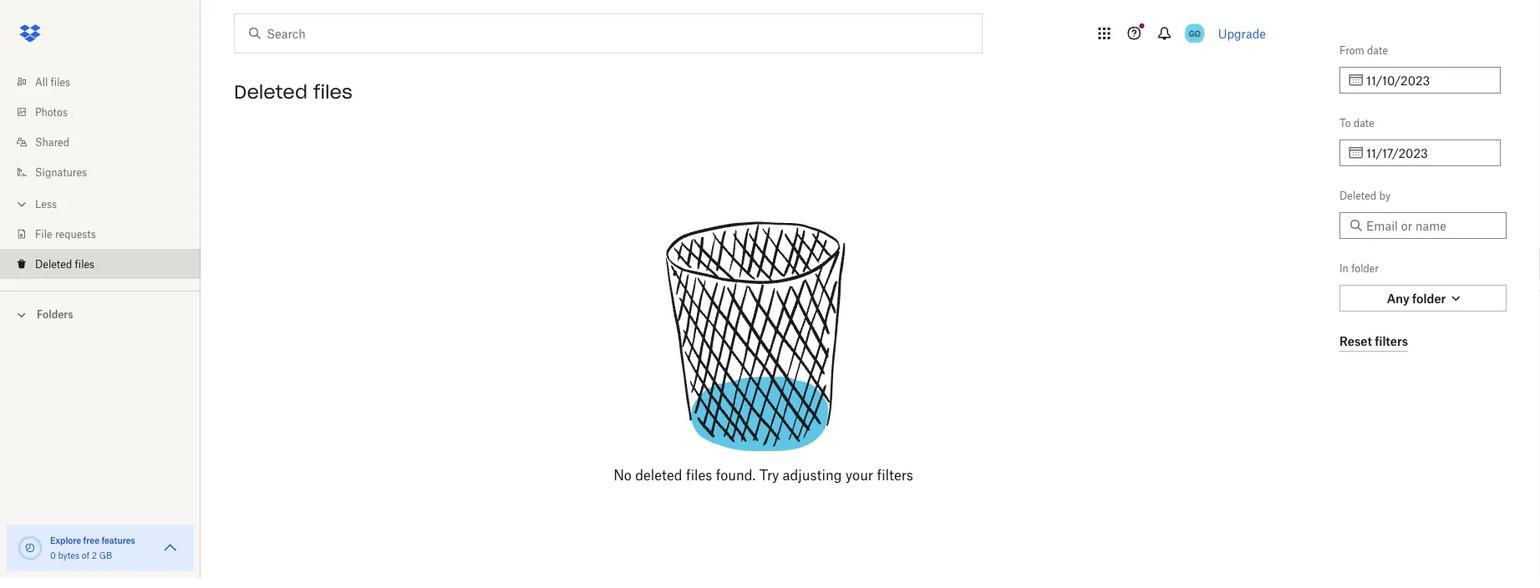 Task type: locate. For each thing, give the bounding box(es) containing it.
by
[[1380, 189, 1391, 202]]

0 horizontal spatial deleted files
[[35, 258, 95, 270]]

deleted files list item
[[0, 249, 201, 279]]

file requests
[[35, 228, 96, 240]]

1 horizontal spatial filters
[[1375, 334, 1408, 349]]

requests
[[55, 228, 96, 240]]

folders button
[[0, 302, 201, 326]]

in folder
[[1340, 262, 1379, 275]]

deleted files
[[234, 80, 353, 104], [35, 258, 95, 270]]

files
[[51, 76, 70, 88], [313, 80, 353, 104], [75, 258, 95, 270], [686, 467, 712, 484]]

0 vertical spatial filters
[[1375, 334, 1408, 349]]

0 horizontal spatial folder
[[1352, 262, 1379, 275]]

1 vertical spatial filters
[[877, 467, 913, 484]]

To date text field
[[1367, 144, 1491, 162]]

all files link
[[13, 67, 201, 97]]

reset filters button
[[1340, 332, 1408, 352]]

signatures
[[35, 166, 87, 178]]

of
[[82, 550, 89, 561]]

less
[[35, 198, 57, 210]]

dropbox image
[[13, 17, 47, 50]]

1 horizontal spatial deleted
[[234, 80, 308, 104]]

0 vertical spatial folder
[[1352, 262, 1379, 275]]

upgrade link
[[1218, 26, 1266, 41]]

deleted
[[234, 80, 308, 104], [1340, 189, 1377, 202], [35, 258, 72, 270]]

folder right any
[[1413, 291, 1446, 305]]

1 horizontal spatial folder
[[1413, 291, 1446, 305]]

0 vertical spatial date
[[1367, 44, 1388, 56]]

shared
[[35, 136, 69, 148]]

photos link
[[13, 97, 201, 127]]

0 horizontal spatial deleted
[[35, 258, 72, 270]]

explore free features 0 bytes of 2 gb
[[50, 535, 135, 561]]

1 vertical spatial folder
[[1413, 291, 1446, 305]]

deleted by
[[1340, 189, 1391, 202]]

less image
[[13, 196, 30, 213]]

0 vertical spatial deleted
[[234, 80, 308, 104]]

date right to
[[1354, 117, 1375, 129]]

1 horizontal spatial deleted files
[[234, 80, 353, 104]]

to date
[[1340, 117, 1375, 129]]

filters right the reset
[[1375, 334, 1408, 349]]

folder right in
[[1352, 262, 1379, 275]]

reset
[[1340, 334, 1372, 349]]

from
[[1340, 44, 1365, 56]]

1 vertical spatial deleted
[[1340, 189, 1377, 202]]

date right from
[[1367, 44, 1388, 56]]

0 horizontal spatial filters
[[877, 467, 913, 484]]

1 vertical spatial deleted files
[[35, 258, 95, 270]]

0
[[50, 550, 56, 561]]

photos
[[35, 106, 68, 118]]

folder
[[1352, 262, 1379, 275], [1413, 291, 1446, 305]]

2 vertical spatial deleted
[[35, 258, 72, 270]]

signatures link
[[13, 157, 201, 187]]

filters
[[1375, 334, 1408, 349], [877, 467, 913, 484]]

gb
[[99, 550, 112, 561]]

try
[[760, 467, 779, 484]]

folder for any folder
[[1413, 291, 1446, 305]]

folder inside button
[[1413, 291, 1446, 305]]

date
[[1367, 44, 1388, 56], [1354, 117, 1375, 129]]

any folder button
[[1340, 285, 1507, 312]]

no deleted files found. try adjusting your filters
[[614, 467, 913, 484]]

files inside list item
[[75, 258, 95, 270]]

adjusting
[[783, 467, 842, 484]]

1 vertical spatial date
[[1354, 117, 1375, 129]]

explore
[[50, 535, 81, 546]]

any
[[1387, 291, 1410, 305]]

filters right your
[[877, 467, 913, 484]]

list
[[0, 57, 201, 291]]



Task type: vqa. For each thing, say whether or not it's contained in the screenshot.
Accounting
no



Task type: describe. For each thing, give the bounding box(es) containing it.
deleted files inside list item
[[35, 258, 95, 270]]

any folder
[[1387, 291, 1446, 305]]

deleted inside list item
[[35, 258, 72, 270]]

features
[[101, 535, 135, 546]]

go
[[1189, 28, 1201, 38]]

reset filters
[[1340, 334, 1408, 349]]

no
[[614, 467, 632, 484]]

Deleted by text field
[[1367, 216, 1497, 235]]

list containing all files
[[0, 57, 201, 291]]

upgrade
[[1218, 26, 1266, 41]]

found.
[[716, 467, 756, 484]]

bytes
[[58, 550, 79, 561]]

files inside 'link'
[[51, 76, 70, 88]]

quota usage element
[[17, 535, 43, 562]]

deleted
[[635, 467, 683, 484]]

0 vertical spatial deleted files
[[234, 80, 353, 104]]

deleted files link
[[13, 249, 201, 279]]

all
[[35, 76, 48, 88]]

date for to date
[[1354, 117, 1375, 129]]

2
[[92, 550, 97, 561]]

all files
[[35, 76, 70, 88]]

in
[[1340, 262, 1349, 275]]

folder for in folder
[[1352, 262, 1379, 275]]

file
[[35, 228, 52, 240]]

to
[[1340, 117, 1351, 129]]

from date
[[1340, 44, 1388, 56]]

From date text field
[[1367, 71, 1491, 89]]

go button
[[1182, 20, 1208, 47]]

folders
[[37, 308, 73, 321]]

your
[[846, 467, 874, 484]]

free
[[83, 535, 99, 546]]

filters inside button
[[1375, 334, 1408, 349]]

shared link
[[13, 127, 201, 157]]

2 horizontal spatial deleted
[[1340, 189, 1377, 202]]

date for from date
[[1367, 44, 1388, 56]]

Search in folder "Dropbox" text field
[[267, 24, 948, 43]]

file requests link
[[13, 219, 201, 249]]



